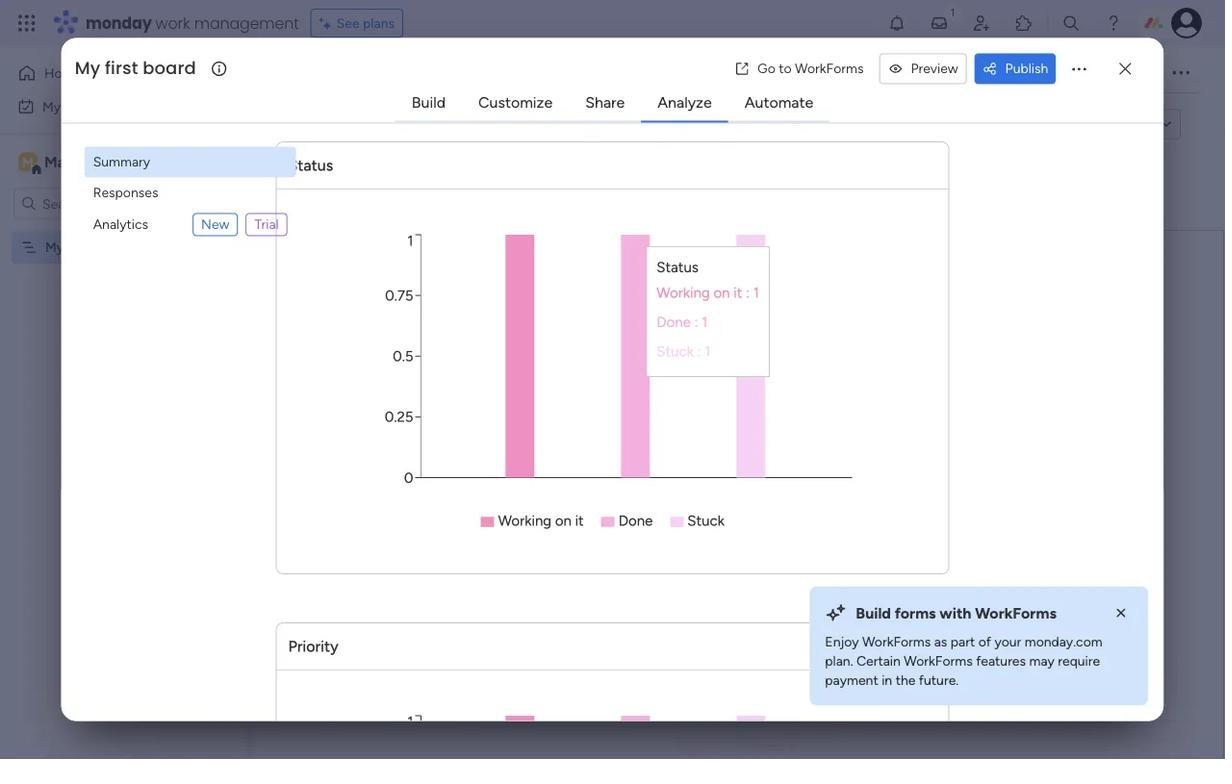Task type: locate. For each thing, give the bounding box(es) containing it.
build form
[[704, 464, 775, 482]]

new
[[201, 217, 229, 233]]

build forms with workforms alert
[[810, 587, 1149, 706]]

1 vertical spatial my first board
[[45, 239, 129, 256]]

workforms
[[795, 61, 864, 77], [975, 604, 1057, 623], [862, 634, 931, 651], [904, 654, 973, 670]]

build up powered by
[[412, 93, 446, 112]]

by right start
[[673, 390, 702, 422]]

1 horizontal spatial build
[[704, 464, 738, 482]]

future.
[[919, 673, 959, 689]]

2 horizontal spatial build
[[856, 604, 891, 623]]

first inside field
[[105, 56, 138, 81]]

first
[[105, 56, 138, 81], [67, 239, 91, 256]]

workforms right 'to'
[[795, 61, 864, 77]]

stuck
[[688, 513, 725, 530]]

0 vertical spatial work
[[156, 12, 190, 34]]

region for status
[[344, 230, 881, 541]]

1 vertical spatial work
[[64, 98, 93, 115]]

publish
[[1005, 61, 1049, 77]]

form
[[804, 65, 835, 81]]

board inside list box
[[94, 239, 129, 256]]

1 vertical spatial build
[[704, 464, 738, 482]]

features
[[976, 654, 1026, 670]]

first up my work button
[[105, 56, 138, 81]]

workspace
[[82, 153, 158, 171]]

work right monday
[[156, 12, 190, 34]]

build form button
[[688, 454, 790, 493]]

0 vertical spatial board
[[143, 56, 196, 81]]

board down analytics
[[94, 239, 129, 256]]

john smith image
[[1171, 8, 1202, 39]]

my first board down analytics
[[45, 239, 129, 256]]

in
[[882, 673, 892, 689]]

my up my work
[[75, 56, 100, 81]]

my first board
[[75, 56, 196, 81], [45, 239, 129, 256]]

1 horizontal spatial board
[[143, 56, 196, 81]]

building
[[708, 390, 800, 422]]

build inside alert
[[856, 604, 891, 623]]

home button
[[12, 58, 207, 89]]

1 region from the top
[[344, 230, 881, 541]]

plans
[[363, 15, 395, 31]]

customize
[[478, 93, 553, 112]]

2 vertical spatial my
[[45, 239, 64, 256]]

work for monday
[[156, 12, 190, 34]]

forms
[[895, 604, 936, 623]]

0 vertical spatial by
[[451, 115, 467, 134]]

1 horizontal spatial first
[[105, 56, 138, 81]]

0 horizontal spatial board
[[94, 239, 129, 256]]

menu item
[[84, 208, 296, 241]]

build for build form
[[704, 464, 738, 482]]

apps image
[[1014, 13, 1034, 33]]

work down "home"
[[64, 98, 93, 115]]

first down search in workspace field
[[67, 239, 91, 256]]

board down monday work management
[[143, 56, 196, 81]]

workforms logo image
[[475, 109, 584, 140]]

invite
[[1098, 65, 1132, 81]]

automate
[[745, 93, 814, 112]]

summary
[[93, 154, 150, 170]]

1 horizontal spatial work
[[156, 12, 190, 34]]

invite / 1
[[1098, 65, 1149, 81]]

may
[[1029, 654, 1055, 670]]

build inside button
[[704, 464, 738, 482]]

go to workforms
[[758, 61, 864, 77]]

chart button
[[727, 58, 789, 89]]

my inside button
[[42, 98, 61, 115]]

2 region from the top
[[344, 712, 881, 759]]

0 vertical spatial region
[[344, 230, 881, 541]]

menu menu
[[84, 147, 296, 241]]

add view image
[[939, 66, 947, 80]]

0 horizontal spatial build
[[412, 93, 446, 112]]

build
[[412, 93, 446, 112], [704, 464, 738, 482], [856, 604, 891, 623]]

build inside tab list
[[412, 93, 446, 112]]

0 vertical spatial build
[[412, 93, 446, 112]]

powered by
[[386, 115, 467, 134]]

form for build form
[[742, 464, 775, 482]]

2 vertical spatial build
[[856, 604, 891, 623]]

My first board field
[[70, 56, 209, 81]]

work
[[156, 12, 190, 34], [64, 98, 93, 115]]

1 vertical spatial board
[[94, 239, 129, 256]]

part
[[951, 634, 975, 651]]

share
[[585, 93, 625, 112]]

let's start by building your form
[[561, 390, 917, 422]]

0 vertical spatial my
[[75, 56, 100, 81]]

form
[[1092, 116, 1121, 133], [327, 116, 356, 133], [863, 390, 917, 422], [742, 464, 775, 482]]

region containing working on it
[[344, 230, 881, 541]]

1 vertical spatial region
[[344, 712, 881, 759]]

build for build
[[412, 93, 446, 112]]

/
[[1135, 65, 1140, 81]]

it
[[575, 513, 584, 530]]

tab list
[[395, 84, 830, 123]]

start
[[615, 390, 667, 422]]

0 vertical spatial my first board
[[75, 56, 196, 81]]

close image
[[1112, 604, 1131, 623]]

0 horizontal spatial first
[[67, 239, 91, 256]]

menu item containing analytics
[[84, 208, 296, 241]]

done
[[619, 513, 653, 530]]

your
[[806, 390, 857, 422], [995, 634, 1022, 651]]

priority
[[288, 638, 339, 656]]

build left forms
[[856, 604, 891, 623]]

inbox image
[[930, 13, 949, 33]]

my first board up my work button
[[75, 56, 196, 81]]

my down search in workspace field
[[45, 239, 64, 256]]

trial
[[254, 217, 279, 233]]

my first board inside list box
[[45, 239, 129, 256]]

1 horizontal spatial your
[[995, 634, 1022, 651]]

board
[[143, 56, 196, 81], [94, 239, 129, 256]]

the
[[896, 673, 916, 689]]

1 horizontal spatial by
[[673, 390, 702, 422]]

copy form link button
[[1021, 109, 1152, 140]]

build forms with workforms
[[856, 604, 1057, 623]]

1 vertical spatial your
[[995, 634, 1022, 651]]

build up stuck
[[704, 464, 738, 482]]

region for priority
[[344, 712, 881, 759]]

my
[[75, 56, 100, 81], [42, 98, 61, 115], [45, 239, 64, 256]]

by
[[451, 115, 467, 134], [673, 390, 702, 422]]

preview
[[911, 61, 958, 77]]

by right powered
[[451, 115, 467, 134]]

0 vertical spatial first
[[105, 56, 138, 81]]

1
[[1144, 65, 1149, 81]]

my down "home"
[[42, 98, 61, 115]]

0 horizontal spatial work
[[64, 98, 93, 115]]

your right building
[[806, 390, 857, 422]]

payment
[[825, 673, 878, 689]]

chart
[[741, 65, 775, 81]]

your inside enjoy workforms as part of your monday.com plan. certain workforms features may require payment in the future.
[[995, 634, 1022, 651]]

1 vertical spatial first
[[67, 239, 91, 256]]

go to workforms button
[[727, 53, 871, 84]]

work inside button
[[64, 98, 93, 115]]

see plans button
[[311, 9, 403, 38]]

your up features
[[995, 634, 1022, 651]]

work for my
[[64, 98, 93, 115]]

option
[[0, 230, 245, 234]]

analytics
[[93, 217, 148, 233]]

let's
[[561, 390, 609, 422]]

1 vertical spatial by
[[673, 390, 702, 422]]

0 horizontal spatial by
[[451, 115, 467, 134]]

0 horizontal spatial your
[[806, 390, 857, 422]]

powered
[[386, 115, 447, 134]]

region
[[344, 230, 881, 541], [344, 712, 881, 759]]

1 vertical spatial my
[[42, 98, 61, 115]]



Task type: vqa. For each thing, say whether or not it's contained in the screenshot.
second date requested FIELD from the bottom
no



Task type: describe. For each thing, give the bounding box(es) containing it.
help image
[[1104, 13, 1123, 33]]

my work
[[42, 98, 93, 115]]

select product image
[[17, 13, 37, 33]]

main
[[44, 153, 78, 171]]

on
[[555, 513, 572, 530]]

edit form button
[[292, 109, 363, 140]]

invite / 1 button
[[1063, 58, 1158, 89]]

analyze link
[[642, 85, 727, 120]]

plan.
[[825, 654, 853, 670]]

first inside list box
[[67, 239, 91, 256]]

main workspace
[[44, 153, 158, 171]]

require
[[1058, 654, 1100, 670]]

share link
[[570, 85, 640, 120]]

workspace selection element
[[18, 151, 161, 176]]

more
[[859, 65, 890, 81]]

automate link
[[729, 85, 829, 120]]

copy
[[1056, 116, 1089, 133]]

see
[[337, 15, 360, 31]]

workforms up certain
[[862, 634, 931, 651]]

link
[[1124, 116, 1144, 133]]

monday.com
[[1025, 634, 1103, 651]]

notifications image
[[887, 13, 907, 33]]

0 vertical spatial your
[[806, 390, 857, 422]]

m
[[22, 154, 34, 170]]

enjoy workforms as part of your monday.com plan. certain workforms features may require payment in the future.
[[825, 634, 1103, 689]]

invite members image
[[972, 13, 991, 33]]

workforms inside "button"
[[795, 61, 864, 77]]

home
[[44, 65, 81, 81]]

go
[[758, 61, 776, 77]]

analyze
[[658, 93, 712, 112]]

monday
[[86, 12, 152, 34]]

responses
[[93, 185, 158, 201]]

edit
[[299, 116, 323, 133]]

certain
[[857, 654, 901, 670]]

customize link
[[463, 85, 568, 120]]

workforms up of on the bottom of the page
[[975, 604, 1057, 623]]

publish button
[[975, 53, 1056, 84]]

Search in workspace field
[[40, 193, 161, 215]]

as
[[934, 634, 947, 651]]

copy form link
[[1056, 116, 1144, 133]]

board inside field
[[143, 56, 196, 81]]

build for build forms with workforms
[[856, 604, 891, 623]]

form button
[[789, 58, 849, 89]]

my work button
[[12, 91, 207, 122]]

working on it
[[498, 513, 584, 530]]

edit form
[[299, 116, 356, 133]]

my inside list box
[[45, 239, 64, 256]]

working
[[498, 513, 552, 530]]

1 image
[[944, 1, 962, 23]]

to
[[779, 61, 792, 77]]

more actions image
[[1070, 59, 1089, 78]]

form for edit form
[[327, 116, 356, 133]]

build link
[[396, 85, 461, 120]]

enjoy
[[825, 634, 859, 651]]

my first board inside field
[[75, 56, 196, 81]]

see plans
[[337, 15, 395, 31]]

status
[[288, 157, 333, 175]]

form for copy form link
[[1092, 116, 1121, 133]]

tab list containing build
[[395, 84, 830, 123]]

more button
[[849, 58, 926, 89]]

preview button
[[879, 53, 967, 84]]

search everything image
[[1062, 13, 1081, 33]]

my first board list box
[[0, 227, 245, 524]]

monday work management
[[86, 12, 299, 34]]

of
[[979, 634, 991, 651]]

my inside field
[[75, 56, 100, 81]]

management
[[194, 12, 299, 34]]

workspace image
[[18, 152, 38, 173]]

with
[[940, 604, 972, 623]]

workforms up future.
[[904, 654, 973, 670]]



